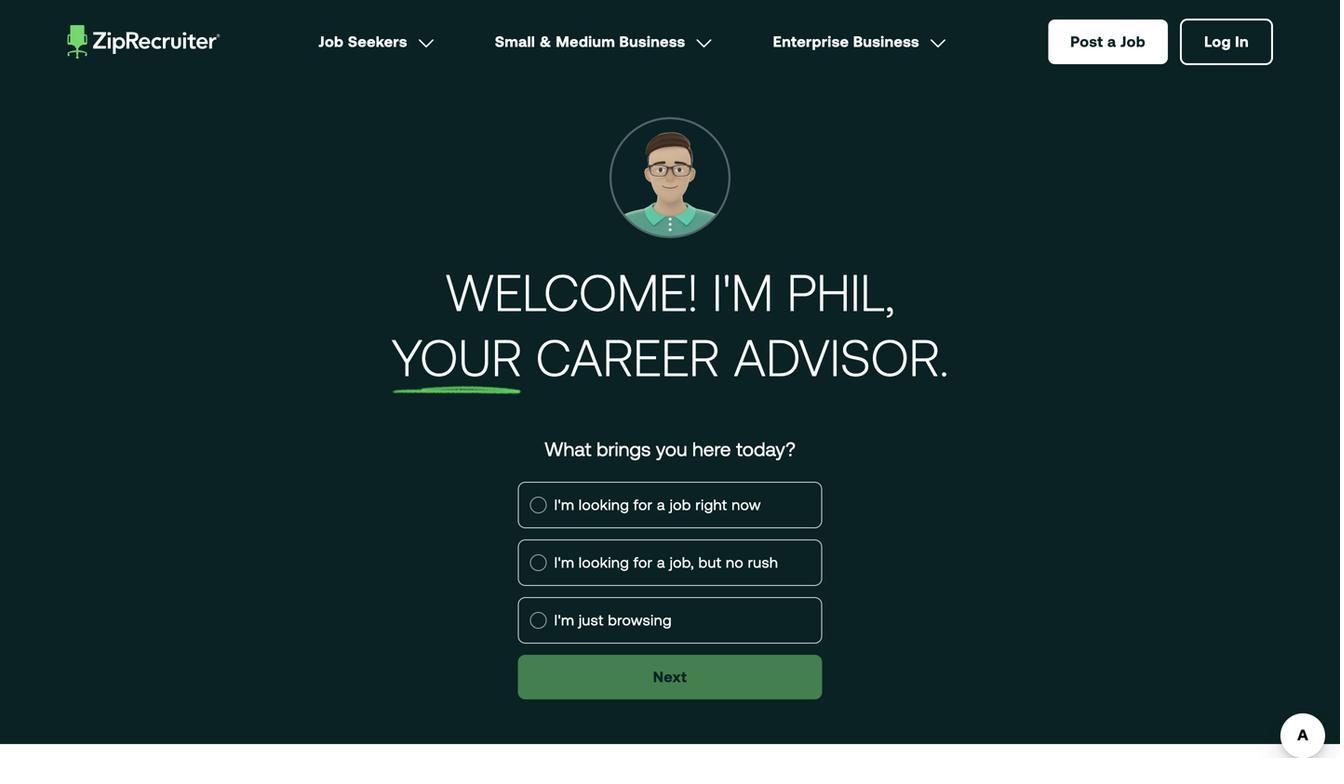 Task type: vqa. For each thing, say whether or not it's contained in the screenshot.
city, state or postal code text box
no



Task type: describe. For each thing, give the bounding box(es) containing it.
job seekers button
[[295, 20, 461, 64]]

next
[[653, 669, 687, 686]]

browsing
[[608, 612, 672, 629]]

i'm for i'm looking for a job right now
[[554, 497, 575, 514]]

post a job
[[1071, 33, 1146, 50]]

job,
[[670, 554, 695, 572]]

brings
[[597, 439, 651, 461]]

for for job,
[[634, 554, 653, 572]]

1 business from the left
[[620, 33, 686, 50]]

looking for i'm looking for a job, but no rush
[[579, 554, 630, 572]]

i'm looking for a job right now
[[554, 497, 761, 514]]

phil avatar image
[[610, 117, 731, 238]]

in
[[1236, 33, 1250, 50]]

log in
[[1205, 33, 1250, 50]]

2 business from the left
[[854, 33, 920, 50]]

&
[[540, 33, 552, 50]]

I'm just browsing radio
[[530, 613, 547, 629]]

advisor.
[[734, 329, 949, 387]]

what brings you here today?
[[545, 439, 796, 461]]

ziprecruiter image
[[67, 25, 221, 59]]

now
[[732, 497, 761, 514]]

a for no
[[657, 554, 666, 572]]

seekers
[[348, 33, 408, 50]]

no
[[726, 554, 744, 572]]

you
[[656, 439, 688, 461]]

small
[[495, 33, 536, 50]]

enterprise business button
[[750, 20, 973, 64]]

here
[[693, 439, 731, 461]]



Task type: locate. For each thing, give the bounding box(es) containing it.
job left seekers
[[319, 33, 344, 50]]

2 i'm from the top
[[554, 554, 575, 572]]

just
[[579, 612, 604, 629]]

but
[[699, 554, 722, 572]]

what
[[545, 439, 592, 461]]

business right the enterprise
[[854, 33, 920, 50]]

1 vertical spatial for
[[634, 554, 653, 572]]

accessibility links element
[[0, 0, 296, 24]]

right
[[696, 497, 728, 514]]

1 vertical spatial a
[[657, 497, 666, 514]]

1 for from the top
[[634, 497, 653, 514]]

for left job
[[634, 497, 653, 514]]

2 looking from the top
[[579, 554, 630, 572]]

2 vertical spatial i'm
[[554, 612, 575, 629]]

job seekers
[[319, 33, 408, 50]]

phil,
[[788, 264, 895, 322]]

post
[[1071, 33, 1104, 50]]

1 vertical spatial i'm
[[554, 554, 575, 572]]

looking up "i'm just browsing"
[[579, 554, 630, 572]]

small & medium business
[[495, 33, 686, 50]]

looking down brings
[[579, 497, 630, 514]]

enterprise
[[773, 33, 850, 50]]

job
[[319, 33, 344, 50], [1121, 33, 1146, 50]]

i'm
[[713, 264, 774, 322]]

log
[[1205, 33, 1232, 50]]

business right medium
[[620, 33, 686, 50]]

option group
[[518, 471, 823, 667]]

small & medium business button
[[472, 20, 739, 64]]

rush
[[748, 554, 779, 572]]

medium
[[556, 33, 616, 50]]

a right post
[[1108, 33, 1117, 50]]

0 vertical spatial looking
[[579, 497, 630, 514]]

welcome!
[[445, 264, 699, 322]]

post a job link
[[1048, 19, 1170, 65]]

I'm looking for a job right now radio
[[530, 497, 547, 514]]

i'm
[[554, 497, 575, 514], [554, 554, 575, 572], [554, 612, 575, 629]]

0 vertical spatial for
[[634, 497, 653, 514]]

a inside "link"
[[1108, 33, 1117, 50]]

your
[[391, 329, 522, 387]]

job inside button
[[319, 33, 344, 50]]

2 for from the top
[[634, 554, 653, 572]]

today?
[[737, 439, 796, 461]]

1 vertical spatial looking
[[579, 554, 630, 572]]

a left job,
[[657, 554, 666, 572]]

i'm right i'm just browsing radio
[[554, 612, 575, 629]]

2 job from the left
[[1121, 33, 1146, 50]]

i'm for i'm just browsing
[[554, 612, 575, 629]]

option group containing i'm looking for a job right now
[[518, 471, 823, 667]]

i'm right the i'm looking for a job, but no rush radio
[[554, 554, 575, 572]]

0 horizontal spatial business
[[620, 33, 686, 50]]

i'm for i'm looking for a job, but no rush
[[554, 554, 575, 572]]

job right post
[[1121, 33, 1146, 50]]

0 vertical spatial a
[[1108, 33, 1117, 50]]

0 vertical spatial i'm
[[554, 497, 575, 514]]

looking for i'm looking for a job right now
[[579, 497, 630, 514]]

3 i'm from the top
[[554, 612, 575, 629]]

2 vertical spatial a
[[657, 554, 666, 572]]

business
[[620, 33, 686, 50], [854, 33, 920, 50]]

1 looking from the top
[[579, 497, 630, 514]]

job
[[670, 497, 692, 514]]

i'm just browsing
[[554, 612, 672, 629]]

a left job
[[657, 497, 666, 514]]

looking
[[579, 497, 630, 514], [579, 554, 630, 572]]

i'm right i'm looking for a job right now option at the left of page
[[554, 497, 575, 514]]

for
[[634, 497, 653, 514], [634, 554, 653, 572]]

welcome! i'm phil, your career advisor.
[[391, 264, 949, 387]]

job inside "link"
[[1121, 33, 1146, 50]]

for for job
[[634, 497, 653, 514]]

career
[[536, 329, 720, 387]]

1 i'm from the top
[[554, 497, 575, 514]]

for left job,
[[634, 554, 653, 572]]

a
[[1108, 33, 1117, 50], [657, 497, 666, 514], [657, 554, 666, 572]]

log in link
[[1181, 19, 1274, 65]]

a for now
[[657, 497, 666, 514]]

1 horizontal spatial job
[[1121, 33, 1146, 50]]

i'm looking for a job, but no rush
[[554, 554, 779, 572]]

0 horizontal spatial job
[[319, 33, 344, 50]]

next button
[[518, 656, 823, 700]]

I'm looking for a job, but no rush radio
[[530, 555, 547, 572]]

enterprise business
[[773, 33, 920, 50]]

1 job from the left
[[319, 33, 344, 50]]

1 horizontal spatial business
[[854, 33, 920, 50]]



